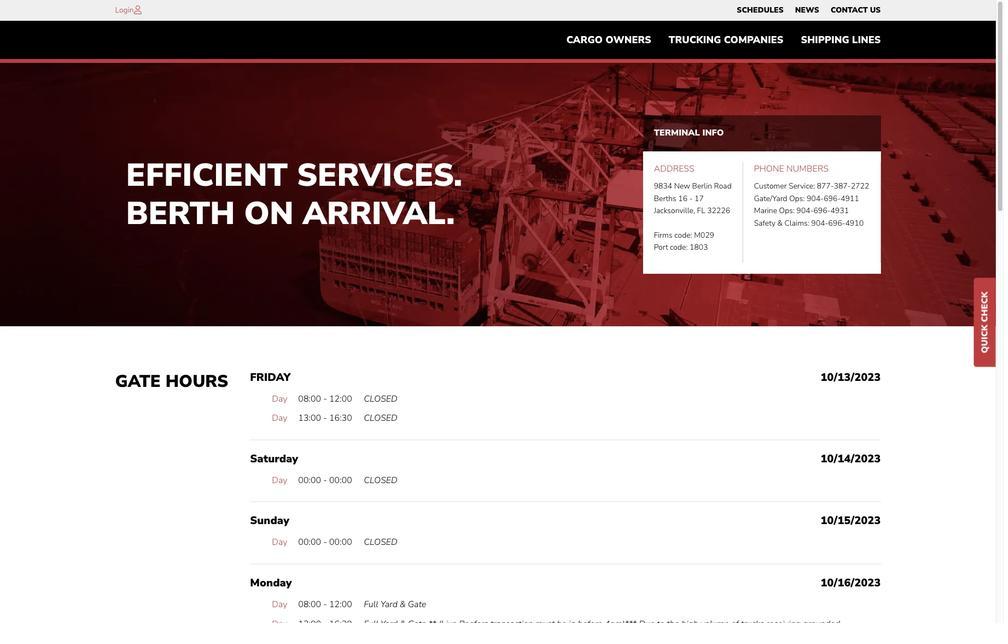 Task type: locate. For each thing, give the bounding box(es) containing it.
2 08:00 from the top
[[298, 599, 321, 611]]

1 closed from the top
[[364, 393, 397, 405]]

firms
[[654, 230, 672, 241]]

monday
[[250, 576, 292, 591]]

0 vertical spatial ops:
[[789, 193, 805, 204]]

code: right port
[[670, 242, 688, 253]]

1 vertical spatial 696-
[[814, 206, 831, 216]]

12:00 up 16:30
[[329, 393, 352, 405]]

& inside customer service: 877-387-2722 gate/yard ops: 904-696-4911 marine ops: 904-696-4931 safety & claims: 904-696-4910
[[777, 218, 783, 228]]

&
[[777, 218, 783, 228], [400, 599, 406, 611]]

day down saturday
[[272, 475, 287, 487]]

1 vertical spatial menu bar
[[558, 29, 889, 51]]

terminal info
[[654, 127, 724, 139]]

services.
[[297, 154, 462, 197]]

4910
[[845, 218, 864, 228]]

day down monday
[[272, 599, 287, 611]]

efficient services. berth on arrival.
[[126, 154, 462, 235]]

phone
[[754, 163, 784, 175]]

1 vertical spatial gate
[[408, 599, 426, 611]]

& right safety
[[777, 218, 783, 228]]

0 vertical spatial gate
[[115, 370, 161, 393]]

4911
[[841, 193, 859, 204]]

customer service: 877-387-2722 gate/yard ops: 904-696-4911 marine ops: 904-696-4931 safety & claims: 904-696-4910
[[754, 181, 869, 228]]

16
[[678, 193, 687, 204]]

quick check link
[[974, 278, 996, 367]]

terminal
[[654, 127, 700, 139]]

news link
[[795, 3, 819, 18]]

12:00
[[329, 393, 352, 405], [329, 599, 352, 611]]

12:00 left full
[[329, 599, 352, 611]]

2 vertical spatial 904-
[[811, 218, 828, 228]]

1 00:00 - 00:00 from the top
[[298, 475, 352, 487]]

10/13/2023
[[821, 370, 881, 385]]

1 12:00 from the top
[[329, 393, 352, 405]]

- for sunday
[[323, 537, 327, 549]]

0 vertical spatial &
[[777, 218, 783, 228]]

closed for sunday
[[364, 537, 397, 549]]

0 vertical spatial 08:00 - 12:00
[[298, 393, 352, 405]]

shipping lines
[[801, 33, 881, 47]]

3 closed from the top
[[364, 475, 397, 487]]

2 vertical spatial 696-
[[828, 218, 845, 228]]

full
[[364, 599, 378, 611]]

closed
[[364, 393, 397, 405], [364, 412, 397, 424], [364, 475, 397, 487], [364, 537, 397, 549]]

contact us
[[831, 5, 881, 15]]

904-
[[807, 193, 824, 204], [797, 206, 814, 216], [811, 218, 828, 228]]

0 vertical spatial 00:00 - 00:00
[[298, 475, 352, 487]]

0 vertical spatial menu bar
[[731, 3, 886, 18]]

day down the sunday
[[272, 537, 287, 549]]

- for saturday
[[323, 475, 327, 487]]

904- down "877-"
[[807, 193, 824, 204]]

17
[[695, 193, 704, 204]]

5 day from the top
[[272, 599, 287, 611]]

code:
[[674, 230, 692, 241], [670, 242, 688, 253]]

trucking companies
[[669, 33, 783, 47]]

08:00
[[298, 393, 321, 405], [298, 599, 321, 611]]

1 day from the top
[[272, 393, 287, 405]]

08:00 - 12:00 left full
[[298, 599, 352, 611]]

0 vertical spatial code:
[[674, 230, 692, 241]]

m029
[[694, 230, 714, 241]]

877-
[[817, 181, 834, 192]]

firms code:  m029 port code:  1803
[[654, 230, 714, 253]]

696-
[[824, 193, 841, 204], [814, 206, 831, 216], [828, 218, 845, 228]]

menu bar down "schedules" link
[[558, 29, 889, 51]]

2 12:00 from the top
[[329, 599, 352, 611]]

4 closed from the top
[[364, 537, 397, 549]]

gate hours
[[115, 370, 228, 393]]

login link
[[115, 5, 134, 15]]

0 horizontal spatial gate
[[115, 370, 161, 393]]

-
[[689, 193, 693, 204], [323, 393, 327, 405], [323, 412, 327, 424], [323, 475, 327, 487], [323, 537, 327, 549], [323, 599, 327, 611]]

service:
[[789, 181, 815, 192]]

00:00 - 00:00
[[298, 475, 352, 487], [298, 537, 352, 549]]

904- up claims:
[[797, 206, 814, 216]]

0 horizontal spatial &
[[400, 599, 406, 611]]

schedules link
[[737, 3, 784, 18]]

1 08:00 - 12:00 from the top
[[298, 393, 352, 405]]

hours
[[166, 370, 228, 393]]

day down friday
[[272, 393, 287, 405]]

code: up the 1803
[[674, 230, 692, 241]]

on
[[244, 192, 294, 235]]

08:00 - 12:00
[[298, 393, 352, 405], [298, 599, 352, 611]]

12:00 for friday
[[329, 393, 352, 405]]

menu bar up shipping
[[731, 3, 886, 18]]

1 vertical spatial 08:00 - 12:00
[[298, 599, 352, 611]]

0 vertical spatial 12:00
[[329, 393, 352, 405]]

32226
[[707, 206, 730, 216]]

yard
[[381, 599, 398, 611]]

menu bar
[[731, 3, 886, 18], [558, 29, 889, 51]]

phone numbers
[[754, 163, 829, 175]]

owners
[[606, 33, 651, 47]]

1 horizontal spatial &
[[777, 218, 783, 228]]

904- right claims:
[[811, 218, 828, 228]]

saturday
[[250, 452, 298, 466]]

& right yard
[[400, 599, 406, 611]]

- inside 9834 new berlin road berths 16 - 17 jacksonville, fl 32226
[[689, 193, 693, 204]]

ops:
[[789, 193, 805, 204], [779, 206, 795, 216]]

efficient
[[126, 154, 288, 197]]

customer
[[754, 181, 787, 192]]

trucking companies link
[[660, 29, 792, 51]]

4 day from the top
[[272, 537, 287, 549]]

1 08:00 from the top
[[298, 393, 321, 405]]

closed for friday
[[364, 393, 397, 405]]

ops: down service:
[[789, 193, 805, 204]]

3 day from the top
[[272, 475, 287, 487]]

gate
[[115, 370, 161, 393], [408, 599, 426, 611]]

00:00
[[298, 475, 321, 487], [329, 475, 352, 487], [298, 537, 321, 549], [329, 537, 352, 549]]

day
[[272, 393, 287, 405], [272, 412, 287, 424], [272, 475, 287, 487], [272, 537, 287, 549], [272, 599, 287, 611]]

1 vertical spatial 12:00
[[329, 599, 352, 611]]

lines
[[852, 33, 881, 47]]

2 08:00 - 12:00 from the top
[[298, 599, 352, 611]]

08:00 - 12:00 up 13:00 - 16:30
[[298, 393, 352, 405]]

1 vertical spatial 00:00 - 00:00
[[298, 537, 352, 549]]

1 vertical spatial 08:00
[[298, 599, 321, 611]]

ops: up claims:
[[779, 206, 795, 216]]

0 vertical spatial 08:00
[[298, 393, 321, 405]]

day left 13:00
[[272, 412, 287, 424]]

2 00:00 - 00:00 from the top
[[298, 537, 352, 549]]

quick check
[[979, 292, 991, 353]]

arrival.
[[303, 192, 455, 235]]

menu bar containing schedules
[[731, 3, 886, 18]]



Task type: vqa. For each thing, say whether or not it's contained in the screenshot.
2nd 08:00 from the bottom
yes



Task type: describe. For each thing, give the bounding box(es) containing it.
13:00 - 16:30
[[298, 412, 352, 424]]

jacksonville,
[[654, 206, 695, 216]]

gate/yard
[[754, 193, 787, 204]]

safety
[[754, 218, 776, 228]]

quick
[[979, 325, 991, 353]]

claims:
[[785, 218, 809, 228]]

9834 new berlin road berths 16 - 17 jacksonville, fl 32226
[[654, 181, 732, 216]]

08:00 - 12:00 for monday
[[298, 599, 352, 611]]

08:00 for monday
[[298, 599, 321, 611]]

sunday
[[250, 514, 289, 528]]

berths
[[654, 193, 676, 204]]

contact us link
[[831, 3, 881, 18]]

cargo owners link
[[558, 29, 660, 51]]

13:00
[[298, 412, 321, 424]]

1 vertical spatial ops:
[[779, 206, 795, 216]]

- for monday
[[323, 599, 327, 611]]

port
[[654, 242, 668, 253]]

2722
[[851, 181, 869, 192]]

contact
[[831, 5, 868, 15]]

1 vertical spatial code:
[[670, 242, 688, 253]]

friday
[[250, 370, 291, 385]]

day for sunday
[[272, 537, 287, 549]]

info
[[702, 127, 724, 139]]

cargo owners
[[566, 33, 651, 47]]

shipping
[[801, 33, 849, 47]]

4931
[[831, 206, 849, 216]]

news
[[795, 5, 819, 15]]

road
[[714, 181, 732, 192]]

0 vertical spatial 696-
[[824, 193, 841, 204]]

08:00 for friday
[[298, 393, 321, 405]]

day for monday
[[272, 599, 287, 611]]

marine
[[754, 206, 777, 216]]

387-
[[834, 181, 851, 192]]

1 vertical spatial &
[[400, 599, 406, 611]]

fl
[[697, 206, 705, 216]]

2 day from the top
[[272, 412, 287, 424]]

full yard & gate
[[364, 599, 426, 611]]

00:00 - 00:00 for saturday
[[298, 475, 352, 487]]

shipping lines link
[[792, 29, 889, 51]]

10/15/2023
[[821, 514, 881, 528]]

day for saturday
[[272, 475, 287, 487]]

10/14/2023
[[821, 452, 881, 466]]

new
[[674, 181, 690, 192]]

companies
[[724, 33, 783, 47]]

user image
[[134, 5, 141, 14]]

schedules
[[737, 5, 784, 15]]

16:30
[[329, 412, 352, 424]]

closed for saturday
[[364, 475, 397, 487]]

menu bar containing cargo owners
[[558, 29, 889, 51]]

12:00 for monday
[[329, 599, 352, 611]]

us
[[870, 5, 881, 15]]

1803
[[690, 242, 708, 253]]

berth
[[126, 192, 235, 235]]

1 vertical spatial 904-
[[797, 206, 814, 216]]

login
[[115, 5, 134, 15]]

00:00 - 00:00 for sunday
[[298, 537, 352, 549]]

day for friday
[[272, 393, 287, 405]]

0 vertical spatial 904-
[[807, 193, 824, 204]]

berlin
[[692, 181, 712, 192]]

numbers
[[786, 163, 829, 175]]

2 closed from the top
[[364, 412, 397, 424]]

10/16/2023
[[821, 576, 881, 591]]

1 horizontal spatial gate
[[408, 599, 426, 611]]

check
[[979, 292, 991, 322]]

trucking
[[669, 33, 721, 47]]

cargo
[[566, 33, 603, 47]]

08:00 - 12:00 for friday
[[298, 393, 352, 405]]

- for friday
[[323, 393, 327, 405]]

9834
[[654, 181, 672, 192]]

address
[[654, 163, 694, 175]]



